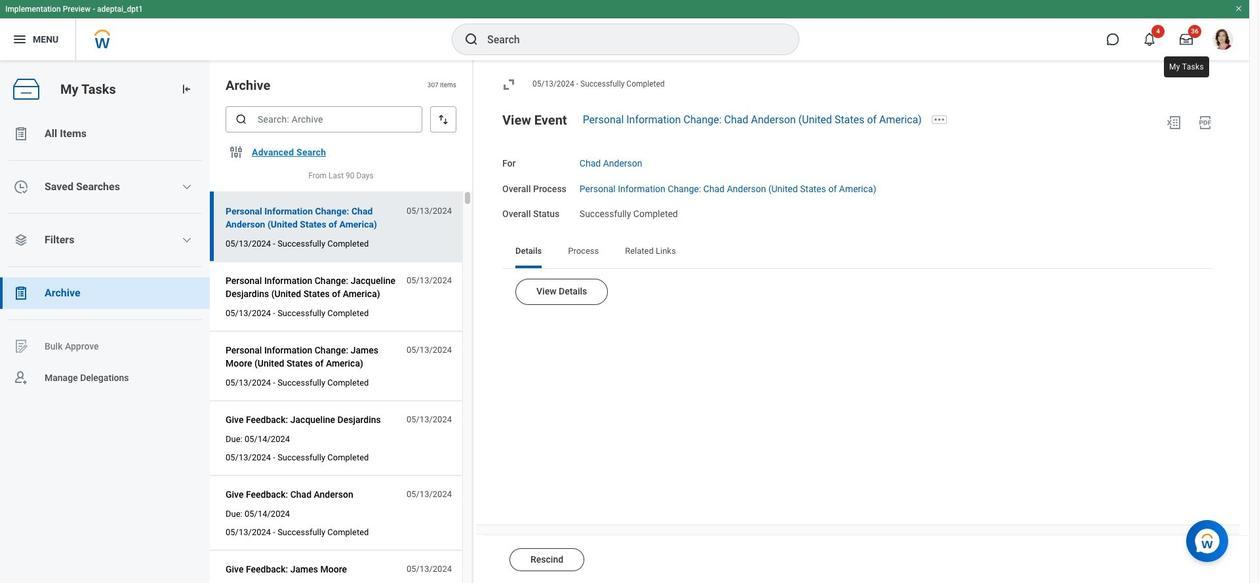Task type: describe. For each thing, give the bounding box(es) containing it.
justify image
[[12, 31, 28, 47]]

clipboard image
[[13, 126, 29, 142]]

export to excel image
[[1166, 115, 1182, 130]]

clipboard image
[[13, 285, 29, 301]]

notifications large image
[[1143, 33, 1156, 46]]

1 horizontal spatial search image
[[464, 31, 479, 47]]

view printable version (pdf) image
[[1198, 115, 1213, 130]]

user plus image
[[13, 370, 29, 386]]

clock check image
[[13, 179, 29, 195]]



Task type: vqa. For each thing, say whether or not it's contained in the screenshot.
main content
no



Task type: locate. For each thing, give the bounding box(es) containing it.
tooltip
[[1162, 54, 1212, 80]]

0 horizontal spatial search image
[[235, 113, 248, 126]]

0 vertical spatial search image
[[464, 31, 479, 47]]

banner
[[0, 0, 1249, 60]]

search image
[[464, 31, 479, 47], [235, 113, 248, 126]]

item list element
[[210, 60, 474, 583]]

configure image
[[228, 144, 244, 160]]

chevron down image
[[182, 235, 192, 245]]

1 vertical spatial search image
[[235, 113, 248, 126]]

close environment banner image
[[1235, 5, 1243, 12]]

chevron down image
[[182, 182, 192, 192]]

list
[[0, 118, 210, 394]]

Search Workday  search field
[[487, 25, 772, 54]]

profile logan mcneil image
[[1213, 29, 1234, 53]]

perspective image
[[13, 232, 29, 248]]

Search: Archive text field
[[226, 106, 422, 132]]

inbox large image
[[1180, 33, 1193, 46]]

fullscreen image
[[501, 77, 517, 92]]

rename image
[[13, 338, 29, 354]]

transformation import image
[[180, 83, 193, 96]]

tab list
[[502, 237, 1213, 268]]

sort image
[[437, 113, 450, 126]]



